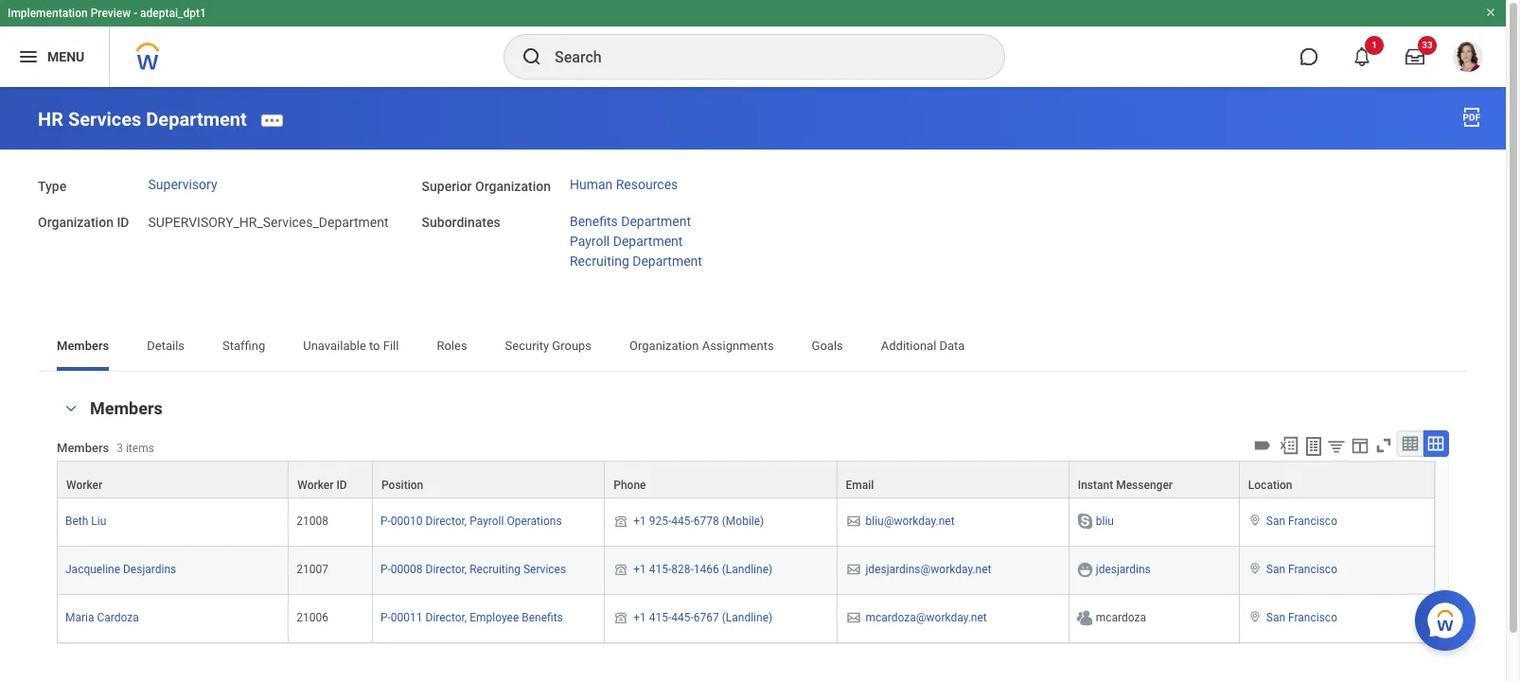 Task type: locate. For each thing, give the bounding box(es) containing it.
row containing beth liu
[[57, 498, 1435, 547]]

1 vertical spatial payroll
[[470, 515, 504, 528]]

0 vertical spatial location image
[[1247, 514, 1263, 527]]

2 vertical spatial +1
[[634, 611, 646, 624]]

2 vertical spatial organization
[[630, 339, 699, 354]]

1 mail image from the top
[[845, 514, 862, 529]]

director, right 00010
[[426, 515, 467, 528]]

0 horizontal spatial worker
[[66, 479, 102, 492]]

0 vertical spatial recruiting
[[570, 254, 629, 269]]

2 p- from the top
[[381, 563, 391, 576]]

445- for 925-
[[671, 515, 694, 528]]

0 vertical spatial san francisco
[[1266, 515, 1338, 528]]

2 mail image from the top
[[845, 562, 862, 577]]

worker up 21008
[[297, 479, 334, 492]]

445- up 828-
[[671, 515, 694, 528]]

1 horizontal spatial benefits
[[570, 214, 618, 229]]

tab list inside hr services department main content
[[38, 326, 1468, 372]]

2 445- from the top
[[671, 611, 694, 624]]

1 horizontal spatial organization
[[475, 179, 551, 194]]

2 phone image from the top
[[613, 562, 630, 577]]

members left 3
[[57, 441, 109, 455]]

2 vertical spatial san francisco
[[1266, 611, 1338, 624]]

organization
[[475, 179, 551, 194], [38, 215, 114, 230], [630, 339, 699, 354]]

supervisory link
[[148, 177, 217, 192]]

p-
[[381, 515, 391, 528], [381, 563, 391, 576], [381, 611, 391, 624]]

department for payroll
[[613, 234, 683, 249]]

mcardoza
[[1096, 611, 1146, 624]]

(landline) right 6767
[[722, 611, 773, 624]]

payroll inside items selected "list"
[[570, 234, 610, 249]]

2 location image from the top
[[1247, 610, 1263, 624]]

worker up "beth liu" link at the left bottom of the page
[[66, 479, 102, 492]]

0 vertical spatial 415-
[[649, 563, 671, 576]]

worker for worker id
[[297, 479, 334, 492]]

location image down location
[[1247, 514, 1263, 527]]

phone image
[[613, 514, 630, 529], [613, 562, 630, 577]]

1 vertical spatial 445-
[[671, 611, 694, 624]]

phone image down phone
[[613, 514, 630, 529]]

445- inside +1 415-445-6767 (landline) link
[[671, 611, 694, 624]]

1 vertical spatial san francisco
[[1266, 563, 1338, 576]]

jdesjardins link
[[1096, 559, 1151, 576]]

bliu link
[[1096, 511, 1114, 528]]

p- down the 00008
[[381, 611, 391, 624]]

p- for 00011
[[381, 611, 391, 624]]

+1 left 925- on the bottom left of the page
[[634, 515, 646, 528]]

4 row from the top
[[57, 595, 1435, 643]]

worker inside popup button
[[66, 479, 102, 492]]

3 row from the top
[[57, 547, 1435, 595]]

tab list containing members
[[38, 326, 1468, 372]]

id for organization id
[[117, 215, 129, 230]]

jacqueline
[[65, 563, 120, 576]]

table image
[[1401, 435, 1420, 454]]

1 san francisco link from the top
[[1266, 511, 1338, 528]]

(landline) for +1 415-828-1466 (landline)
[[722, 563, 773, 576]]

p-00011 director, employee benefits
[[381, 611, 563, 624]]

benefits inside members group
[[522, 611, 563, 624]]

adeptai_dpt1
[[140, 7, 206, 20]]

director,
[[426, 515, 467, 528], [426, 563, 467, 576], [426, 611, 467, 624]]

1 horizontal spatial payroll
[[570, 234, 610, 249]]

1 vertical spatial services
[[523, 563, 566, 576]]

1 445- from the top
[[671, 515, 694, 528]]

members button
[[90, 399, 163, 419]]

director, for employee
[[426, 611, 467, 624]]

worker inside popup button
[[297, 479, 334, 492]]

2 san from the top
[[1266, 563, 1286, 576]]

415- for 828-
[[649, 563, 671, 576]]

p-00008 director, recruiting services link
[[381, 559, 566, 576]]

1 +1 from the top
[[634, 515, 646, 528]]

organization inside tab list
[[630, 339, 699, 354]]

inbox large image
[[1406, 47, 1425, 66]]

organization up subordinates
[[475, 179, 551, 194]]

chevron down image
[[60, 403, 82, 416]]

recruiting down payroll department 'link'
[[570, 254, 629, 269]]

department for recruiting
[[633, 254, 702, 269]]

2 vertical spatial san
[[1266, 611, 1286, 624]]

location image
[[1247, 514, 1263, 527], [1247, 610, 1263, 624]]

0 vertical spatial services
[[68, 108, 141, 130]]

menu button
[[0, 27, 109, 87]]

items
[[126, 442, 154, 455]]

mail image left jdesjardins@workday.net
[[845, 562, 862, 577]]

location button
[[1240, 462, 1434, 497]]

+1 inside +1 925-445-6778 (mobile) link
[[634, 515, 646, 528]]

department down payroll department
[[633, 254, 702, 269]]

expand table image
[[1427, 435, 1445, 454]]

payroll department
[[570, 234, 683, 249]]

phone image
[[613, 610, 630, 625]]

mail image left mcardoza@workday.net
[[845, 610, 862, 625]]

0 horizontal spatial services
[[68, 108, 141, 130]]

2 san francisco link from the top
[[1266, 559, 1338, 576]]

1 horizontal spatial recruiting
[[570, 254, 629, 269]]

2 worker from the left
[[297, 479, 334, 492]]

1 vertical spatial phone image
[[613, 562, 630, 577]]

1 director, from the top
[[426, 515, 467, 528]]

director, right the 00008
[[426, 563, 467, 576]]

groups
[[552, 339, 592, 354]]

san francisco
[[1266, 515, 1338, 528], [1266, 563, 1338, 576], [1266, 611, 1338, 624]]

1 horizontal spatial worker
[[297, 479, 334, 492]]

phone image up phone image
[[613, 562, 630, 577]]

organization for organization id
[[38, 215, 114, 230]]

location image for mcardoza@workday.net
[[1247, 610, 1263, 624]]

employee
[[470, 611, 519, 624]]

1 vertical spatial organization
[[38, 215, 114, 230]]

payroll department link
[[570, 234, 683, 249]]

0 vertical spatial (landline)
[[722, 563, 773, 576]]

0 horizontal spatial recruiting
[[470, 563, 521, 576]]

+1 inside +1 415-828-1466 (landline) link
[[634, 563, 646, 576]]

1 (landline) from the top
[[722, 563, 773, 576]]

(mobile)
[[722, 515, 764, 528]]

phone image for +1 415-828-1466 (landline)
[[613, 562, 630, 577]]

33
[[1422, 40, 1433, 50]]

2 francisco from the top
[[1288, 563, 1338, 576]]

location image for bliu@workday.net
[[1247, 514, 1263, 527]]

recruiting up employee
[[470, 563, 521, 576]]

1 vertical spatial (landline)
[[722, 611, 773, 624]]

location image down location image
[[1247, 610, 1263, 624]]

payroll down position popup button on the bottom of page
[[470, 515, 504, 528]]

department
[[146, 108, 247, 130], [621, 214, 691, 229], [613, 234, 683, 249], [633, 254, 702, 269]]

3 mail image from the top
[[845, 610, 862, 625]]

+1 for +1 415-828-1466 (landline)
[[634, 563, 646, 576]]

3 +1 from the top
[[634, 611, 646, 624]]

human
[[570, 177, 613, 192]]

jdesjardins@workday.net link
[[866, 559, 992, 576]]

2 vertical spatial san francisco link
[[1266, 607, 1338, 624]]

1 location image from the top
[[1247, 514, 1263, 527]]

1 row from the top
[[57, 461, 1435, 498]]

2 415- from the top
[[649, 611, 671, 624]]

benefits
[[570, 214, 618, 229], [522, 611, 563, 624]]

p- down position
[[381, 515, 391, 528]]

0 vertical spatial phone image
[[613, 514, 630, 529]]

+1 for +1 415-445-6767 (landline)
[[634, 611, 646, 624]]

0 vertical spatial director,
[[426, 515, 467, 528]]

bliu
[[1096, 515, 1114, 528]]

tab list
[[38, 326, 1468, 372]]

recruiting inside items selected "list"
[[570, 254, 629, 269]]

recruiting department link
[[570, 254, 702, 269]]

superior
[[422, 179, 472, 194]]

1 vertical spatial id
[[337, 479, 347, 492]]

+1 415-445-6767 (landline)
[[634, 611, 773, 624]]

cardoza
[[97, 611, 139, 624]]

1 san from the top
[[1266, 515, 1286, 528]]

2 vertical spatial francisco
[[1288, 611, 1338, 624]]

2 +1 from the top
[[634, 563, 646, 576]]

jacqueline desjardins
[[65, 563, 176, 576]]

33 button
[[1394, 36, 1437, 78]]

director, for payroll
[[426, 515, 467, 528]]

415- right phone image
[[649, 611, 671, 624]]

0 vertical spatial francisco
[[1288, 515, 1338, 528]]

tag image
[[1252, 436, 1273, 457]]

location image
[[1247, 562, 1263, 575]]

2 vertical spatial mail image
[[845, 610, 862, 625]]

recruiting
[[570, 254, 629, 269], [470, 563, 521, 576]]

1 phone image from the top
[[613, 514, 630, 529]]

msn image
[[1075, 608, 1094, 627]]

payroll down benefits department
[[570, 234, 610, 249]]

click to view/edit grid preferences image
[[1350, 436, 1371, 457]]

san for jdesjardins
[[1266, 563, 1286, 576]]

superior organization
[[422, 179, 551, 194]]

1 vertical spatial +1
[[634, 563, 646, 576]]

2 horizontal spatial organization
[[630, 339, 699, 354]]

worker id
[[297, 479, 347, 492]]

1 vertical spatial p-
[[381, 563, 391, 576]]

row containing worker
[[57, 461, 1435, 498]]

department up payroll department 'link'
[[621, 214, 691, 229]]

id inside worker id popup button
[[337, 479, 347, 492]]

1 415- from the top
[[649, 563, 671, 576]]

yahoo image
[[1076, 561, 1094, 579]]

department for benefits
[[621, 214, 691, 229]]

(landline) right 1466
[[722, 563, 773, 576]]

-
[[134, 7, 137, 20]]

benefits down human on the left of page
[[570, 214, 618, 229]]

+1 left 828-
[[634, 563, 646, 576]]

0 vertical spatial payroll
[[570, 234, 610, 249]]

services down operations
[[523, 563, 566, 576]]

445- for 415-
[[671, 611, 694, 624]]

payroll inside p-00010 director, payroll operations link
[[470, 515, 504, 528]]

id
[[117, 215, 129, 230], [337, 479, 347, 492]]

+1 415-828-1466 (landline) link
[[634, 559, 773, 576]]

organization for organization assignments
[[630, 339, 699, 354]]

benefits right employee
[[522, 611, 563, 624]]

organization down type
[[38, 215, 114, 230]]

3 director, from the top
[[426, 611, 467, 624]]

1 vertical spatial members
[[90, 399, 163, 419]]

roles
[[437, 339, 467, 354]]

row
[[57, 461, 1435, 498], [57, 498, 1435, 547], [57, 547, 1435, 595], [57, 595, 1435, 643]]

1 vertical spatial 415-
[[649, 611, 671, 624]]

445- inside +1 925-445-6778 (mobile) link
[[671, 515, 694, 528]]

toolbar
[[1250, 431, 1449, 461]]

2 row from the top
[[57, 498, 1435, 547]]

payroll
[[570, 234, 610, 249], [470, 515, 504, 528]]

instant
[[1078, 479, 1113, 492]]

1 horizontal spatial id
[[337, 479, 347, 492]]

0 vertical spatial san
[[1266, 515, 1286, 528]]

0 vertical spatial id
[[117, 215, 129, 230]]

0 vertical spatial p-
[[381, 515, 391, 528]]

2 vertical spatial director,
[[426, 611, 467, 624]]

type
[[38, 179, 66, 194]]

toolbar inside members group
[[1250, 431, 1449, 461]]

department up 'recruiting department'
[[613, 234, 683, 249]]

1 san francisco from the top
[[1266, 515, 1338, 528]]

director, right 00011
[[426, 611, 467, 624]]

mail image
[[845, 514, 862, 529], [845, 562, 862, 577], [845, 610, 862, 625]]

san francisco link for jdesjardins
[[1266, 559, 1338, 576]]

position button
[[373, 462, 604, 497]]

1 vertical spatial location image
[[1247, 610, 1263, 624]]

445-
[[671, 515, 694, 528], [671, 611, 694, 624]]

0 horizontal spatial payroll
[[470, 515, 504, 528]]

mail image down "email"
[[845, 514, 862, 529]]

0 horizontal spatial benefits
[[522, 611, 563, 624]]

services
[[68, 108, 141, 130], [523, 563, 566, 576]]

worker
[[66, 479, 102, 492], [297, 479, 334, 492]]

1 vertical spatial mail image
[[845, 562, 862, 577]]

0 vertical spatial benefits
[[570, 214, 618, 229]]

1 worker from the left
[[66, 479, 102, 492]]

0 vertical spatial mail image
[[845, 514, 862, 529]]

1 vertical spatial director,
[[426, 563, 467, 576]]

location
[[1248, 479, 1293, 492]]

445- down 828-
[[671, 611, 694, 624]]

liu
[[91, 515, 106, 528]]

1 francisco from the top
[[1288, 515, 1338, 528]]

1 vertical spatial benefits
[[522, 611, 563, 624]]

row containing jacqueline desjardins
[[57, 547, 1435, 595]]

recruiting department
[[570, 254, 702, 269]]

0 vertical spatial san francisco link
[[1266, 511, 1338, 528]]

1 p- from the top
[[381, 515, 391, 528]]

+1
[[634, 515, 646, 528], [634, 563, 646, 576], [634, 611, 646, 624]]

members up 3
[[90, 399, 163, 419]]

1 vertical spatial recruiting
[[470, 563, 521, 576]]

services right hr
[[68, 108, 141, 130]]

1 vertical spatial san francisco link
[[1266, 559, 1338, 576]]

2 vertical spatial members
[[57, 441, 109, 455]]

2 san francisco from the top
[[1266, 563, 1338, 576]]

1 horizontal spatial services
[[523, 563, 566, 576]]

members up chevron down image
[[57, 339, 109, 354]]

2 (landline) from the top
[[722, 611, 773, 624]]

1 vertical spatial francisco
[[1288, 563, 1338, 576]]

+1 right phone image
[[634, 611, 646, 624]]

0 horizontal spatial organization
[[38, 215, 114, 230]]

0 vertical spatial 445-
[[671, 515, 694, 528]]

3 p- from the top
[[381, 611, 391, 624]]

415-
[[649, 563, 671, 576], [649, 611, 671, 624]]

p- up 00011
[[381, 563, 391, 576]]

21008
[[297, 515, 328, 528]]

security groups
[[505, 339, 592, 354]]

1 vertical spatial san
[[1266, 563, 1286, 576]]

00010
[[391, 515, 423, 528]]

2 director, from the top
[[426, 563, 467, 576]]

(landline)
[[722, 563, 773, 576], [722, 611, 773, 624]]

0 horizontal spatial id
[[117, 215, 129, 230]]

2 vertical spatial p-
[[381, 611, 391, 624]]

+1 inside +1 415-445-6767 (landline) link
[[634, 611, 646, 624]]

organization left the assignments
[[630, 339, 699, 354]]

415- left 1466
[[649, 563, 671, 576]]

0 vertical spatial +1
[[634, 515, 646, 528]]

mcardoza element
[[1096, 607, 1146, 624]]

menu
[[47, 49, 84, 64]]



Task type: describe. For each thing, give the bounding box(es) containing it.
mail image for bliu@workday.net
[[845, 514, 862, 529]]

+1 925-445-6778 (mobile) link
[[634, 511, 764, 528]]

00008
[[391, 563, 423, 576]]

worker id button
[[289, 462, 372, 497]]

instant messenger button
[[1069, 462, 1239, 497]]

0 vertical spatial organization
[[475, 179, 551, 194]]

close environment banner image
[[1485, 7, 1497, 18]]

415- for 445-
[[649, 611, 671, 624]]

implementation preview -   adeptai_dpt1
[[8, 7, 206, 20]]

hr services department
[[38, 108, 247, 130]]

department up supervisory
[[146, 108, 247, 130]]

1 button
[[1341, 36, 1384, 78]]

benefits inside items selected "list"
[[570, 214, 618, 229]]

implementation
[[8, 7, 88, 20]]

0 vertical spatial members
[[57, 339, 109, 354]]

supervisory_hr_services_department
[[148, 215, 389, 230]]

id for worker id
[[337, 479, 347, 492]]

export to excel image
[[1279, 436, 1300, 457]]

beth liu link
[[65, 511, 106, 528]]

worker button
[[58, 462, 288, 497]]

human resources
[[570, 177, 678, 192]]

+1 for +1 925-445-6778 (mobile)
[[634, 515, 646, 528]]

email button
[[837, 462, 1069, 497]]

+1 925-445-6778 (mobile)
[[634, 515, 764, 528]]

view printable version (pdf) image
[[1461, 106, 1483, 129]]

additional
[[881, 339, 936, 354]]

notifications large image
[[1353, 47, 1372, 66]]

francisco for jdesjardins
[[1288, 563, 1338, 576]]

925-
[[649, 515, 671, 528]]

row containing maria cardoza
[[57, 595, 1435, 643]]

mail image for mcardoza@workday.net
[[845, 610, 862, 625]]

bliu@workday.net link
[[866, 511, 955, 528]]

bliu@workday.net
[[866, 515, 955, 528]]

organization id
[[38, 215, 129, 230]]

human resources link
[[570, 177, 678, 192]]

1
[[1372, 40, 1377, 50]]

phone button
[[605, 462, 836, 497]]

hr services department link
[[38, 108, 247, 130]]

3
[[117, 442, 123, 455]]

security
[[505, 339, 549, 354]]

details
[[147, 339, 185, 354]]

1466
[[694, 563, 719, 576]]

messenger
[[1116, 479, 1173, 492]]

members 3 items
[[57, 441, 154, 455]]

operations
[[507, 515, 562, 528]]

desjardins
[[123, 563, 176, 576]]

francisco for bliu
[[1288, 515, 1338, 528]]

mcardoza@workday.net
[[866, 611, 987, 624]]

p-00010 director, payroll operations
[[381, 515, 562, 528]]

assignments
[[702, 339, 774, 354]]

director, for recruiting
[[426, 563, 467, 576]]

fullscreen image
[[1374, 436, 1394, 457]]

fill
[[383, 339, 399, 354]]

staffing
[[222, 339, 265, 354]]

san francisco for bliu
[[1266, 515, 1338, 528]]

maria cardoza
[[65, 611, 139, 624]]

unavailable to fill
[[303, 339, 399, 354]]

phone image for +1 925-445-6778 (mobile)
[[613, 514, 630, 529]]

data
[[940, 339, 965, 354]]

email
[[846, 479, 874, 492]]

organization assignments
[[630, 339, 774, 354]]

members group
[[57, 398, 1449, 644]]

beth liu
[[65, 515, 106, 528]]

p-00010 director, payroll operations link
[[381, 511, 562, 528]]

6778
[[694, 515, 719, 528]]

items selected list
[[570, 214, 734, 269]]

hr services department main content
[[0, 87, 1506, 682]]

beth
[[65, 515, 88, 528]]

p- for 00010
[[381, 515, 391, 528]]

additional data
[[881, 339, 965, 354]]

jacqueline desjardins link
[[65, 559, 176, 576]]

3 francisco from the top
[[1288, 611, 1338, 624]]

search image
[[521, 45, 543, 68]]

recruiting inside members group
[[470, 563, 521, 576]]

+1 415-828-1466 (landline)
[[634, 563, 773, 576]]

maria cardoza link
[[65, 607, 139, 624]]

3 san francisco from the top
[[1266, 611, 1338, 624]]

instant messenger
[[1078, 479, 1173, 492]]

3 san from the top
[[1266, 611, 1286, 624]]

p- for 00008
[[381, 563, 391, 576]]

jdesjardins
[[1096, 563, 1151, 576]]

position
[[381, 479, 423, 492]]

san for bliu
[[1266, 515, 1286, 528]]

21006
[[297, 611, 328, 624]]

+1 415-445-6767 (landline) link
[[634, 607, 773, 624]]

subordinates
[[422, 215, 500, 230]]

profile logan mcneil image
[[1453, 42, 1483, 76]]

goals
[[812, 339, 843, 354]]

phone
[[614, 479, 646, 492]]

00011
[[391, 611, 423, 624]]

Search Workday  search field
[[555, 36, 966, 78]]

benefits department link
[[570, 214, 691, 229]]

services inside members group
[[523, 563, 566, 576]]

export to worksheets image
[[1303, 436, 1325, 459]]

select to filter grid data image
[[1326, 437, 1347, 457]]

supervisory
[[148, 177, 217, 192]]

6767
[[694, 611, 719, 624]]

hr
[[38, 108, 63, 130]]

p-00008 director, recruiting services
[[381, 563, 566, 576]]

21007
[[297, 563, 328, 576]]

resources
[[616, 177, 678, 192]]

828-
[[671, 563, 694, 576]]

(landline) for +1 415-445-6767 (landline)
[[722, 611, 773, 624]]

worker for worker
[[66, 479, 102, 492]]

san francisco link for bliu
[[1266, 511, 1338, 528]]

unavailable
[[303, 339, 366, 354]]

preview
[[91, 7, 131, 20]]

justify image
[[17, 45, 40, 68]]

benefits department
[[570, 214, 691, 229]]

to
[[369, 339, 380, 354]]

menu banner
[[0, 0, 1506, 87]]

skype image
[[1075, 512, 1094, 531]]

san francisco for jdesjardins
[[1266, 563, 1338, 576]]

maria
[[65, 611, 94, 624]]

3 san francisco link from the top
[[1266, 607, 1338, 624]]

p-00011 director, employee benefits link
[[381, 607, 563, 624]]



Task type: vqa. For each thing, say whether or not it's contained in the screenshot.
Security
yes



